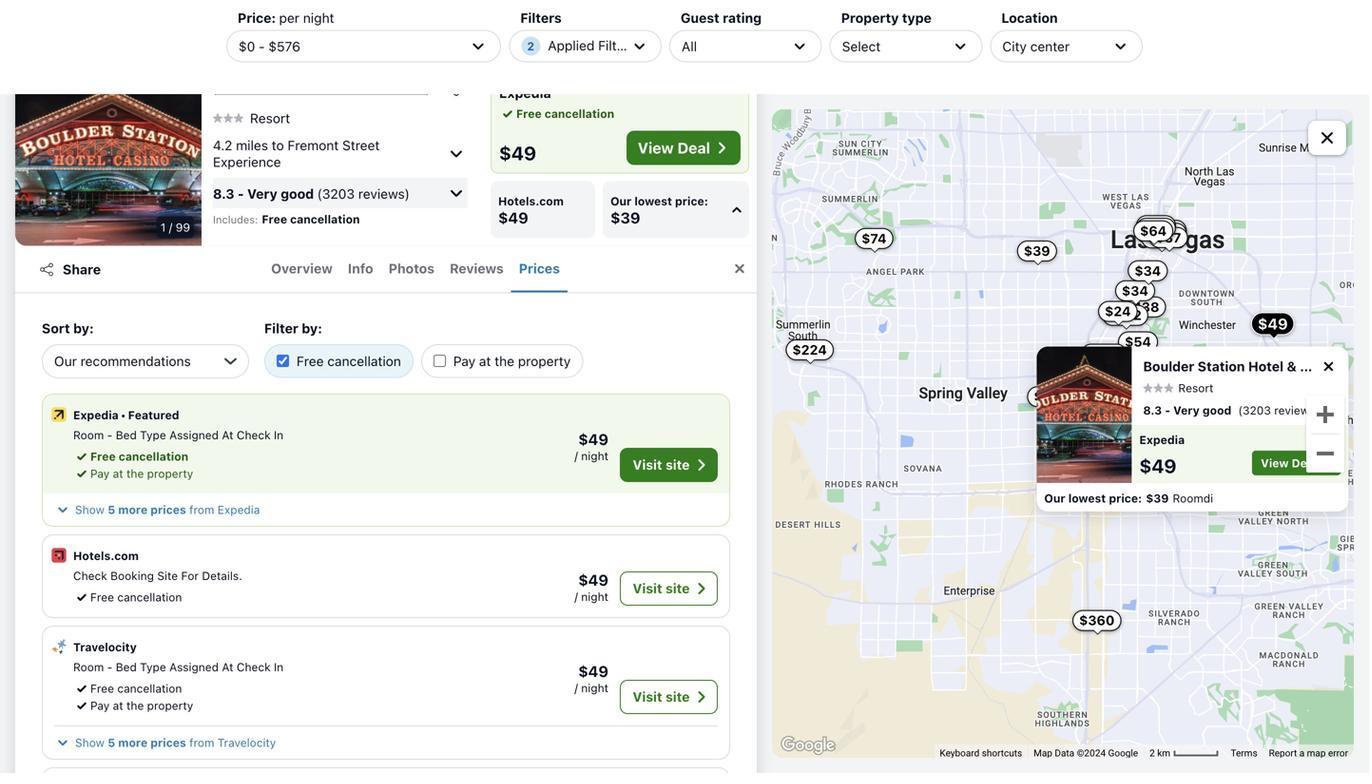 Task type: locate. For each thing, give the bounding box(es) containing it.
visit for check booking site for details.
[[633, 580, 662, 596]]

1 horizontal spatial resort
[[1178, 381, 1213, 395]]

free cancellation button
[[499, 105, 614, 122], [73, 448, 188, 465], [73, 588, 182, 605], [73, 680, 182, 697]]

$28 button
[[1077, 400, 1117, 421]]

$39 inside the our lowest price: $39
[[611, 208, 640, 227]]

night for hotels.com
[[581, 590, 609, 603]]

2 room from the top
[[73, 660, 104, 673]]

0 horizontal spatial 8.3 - very good (3203 reviews)
[[213, 186, 410, 201]]

1 room - bed type assigned at check in from the top
[[73, 428, 284, 441]]

1 vertical spatial per
[[498, 32, 516, 45]]

1 by: from the left
[[73, 320, 94, 336]]

8.3 down experience
[[213, 186, 234, 201]]

1 horizontal spatial $45 button
[[1141, 227, 1181, 248]]

resort down $45 $59 in the right of the page
[[1178, 381, 1213, 395]]

0 vertical spatial type
[[902, 10, 932, 26]]

by: right filter
[[302, 320, 322, 336]]

more prices
[[654, 21, 726, 37]]

pay at the property for from travelocity
[[90, 699, 193, 712]]

error
[[1328, 747, 1348, 759]]

/ for expedia
[[575, 449, 578, 462]]

1 vertical spatial $49 / night
[[575, 571, 609, 603]]

0 horizontal spatial view deal button
[[626, 130, 741, 165]]

hotels.com up prices
[[498, 194, 564, 208]]

2 in from the top
[[274, 660, 284, 673]]

free cancellation down booking
[[90, 590, 182, 604]]

per up $576
[[279, 10, 300, 26]]

0 vertical spatial casino
[[389, 78, 439, 97]]

1 horizontal spatial boulder
[[1143, 358, 1194, 374]]

1 $49 / night from the top
[[575, 430, 609, 462]]

from for expedia
[[189, 503, 214, 516]]

3 visit site button from the top
[[620, 680, 718, 714]]

very
[[247, 186, 277, 201], [1173, 404, 1200, 417]]

hotel
[[331, 78, 371, 97], [1248, 358, 1284, 374]]

2 left km
[[1150, 747, 1155, 759]]

deal down '$59' button
[[1292, 456, 1317, 470]]

2 bed from the top
[[116, 660, 137, 673]]

$139 down $58 "button" at right
[[1132, 395, 1165, 411]]

good down $45 $59 in the right of the page
[[1203, 404, 1231, 417]]

1 horizontal spatial 2
[[1150, 747, 1155, 759]]

0 horizontal spatial $37
[[498, 13, 527, 31]]

$39 for our lowest price: $39
[[611, 208, 640, 227]]

filters up per night
[[520, 10, 562, 26]]

$184 button
[[1060, 430, 1107, 451]]

price: for our lowest price: $39
[[675, 194, 708, 208]]

pay down expedia • featured
[[90, 467, 110, 480]]

photos
[[389, 261, 435, 276]]

visit site
[[633, 457, 690, 472], [633, 580, 690, 596], [633, 689, 690, 704]]

el cortez hotel & casino, (las vegas, usa) image
[[15, 0, 202, 61]]

1 show from the top
[[75, 503, 104, 516]]

Pay at the property checkbox
[[433, 355, 446, 367]]

reviews) down street
[[358, 186, 410, 201]]

0 vertical spatial assigned
[[169, 428, 219, 441]]

cancellation inside multi-select list box
[[327, 353, 401, 369]]

1 horizontal spatial $45
[[1148, 230, 1174, 246]]

pay at the property up show 5 more prices from travelocity
[[90, 699, 193, 712]]

0 vertical spatial $45 button
[[1141, 227, 1181, 248]]

station
[[274, 78, 327, 97], [1198, 358, 1245, 374]]

0 vertical spatial pay at the property
[[453, 353, 571, 369]]

guest rating
[[681, 10, 762, 26]]

$179 button
[[1099, 349, 1144, 370]]

2 includes: free cancellation from the top
[[213, 213, 360, 226]]

pay at the property button
[[73, 465, 193, 482], [73, 697, 193, 714]]

city center
[[1003, 38, 1070, 54]]

& left $59
[[1287, 358, 1297, 374]]

station down $576
[[274, 78, 327, 97]]

1 visit site button from the top
[[620, 448, 718, 482]]

0 vertical spatial view deal button
[[626, 130, 741, 165]]

$49 inside button
[[1258, 315, 1288, 333]]

free cancellation down "filter by:"
[[297, 353, 401, 369]]

more for from travelocity
[[118, 736, 148, 749]]

pay at the property button up show 5 more prices from expedia
[[73, 465, 193, 482]]

1 vertical spatial $39
[[1024, 243, 1050, 259]]

type down featured
[[140, 428, 166, 441]]

$95 button
[[1087, 377, 1127, 398]]

our for our lowest price: $39 roomdi
[[1044, 492, 1065, 505]]

0 vertical spatial includes: free cancellation
[[213, 27, 360, 40]]

0 vertical spatial hotels.com
[[531, 15, 596, 29]]

cancellation
[[290, 27, 360, 40], [545, 107, 614, 120], [290, 213, 360, 226], [327, 353, 401, 369], [119, 449, 188, 463], [117, 590, 182, 604], [117, 681, 182, 695]]

resort button
[[213, 110, 290, 126], [1143, 381, 1213, 395]]

room - bed type assigned at check in for expedia
[[73, 428, 284, 441]]

featured
[[128, 408, 179, 421]]

property up show 5 more prices from travelocity
[[147, 699, 193, 712]]

/ for travelocity
[[575, 681, 578, 694]]

includes: free cancellation up overview
[[213, 213, 360, 226]]

0 horizontal spatial station
[[274, 78, 327, 97]]

cancellation down applied
[[545, 107, 614, 120]]

type up show 5 more prices from travelocity
[[140, 660, 166, 673]]

0 vertical spatial visit
[[633, 457, 662, 472]]

location
[[1002, 10, 1058, 26]]

$34
[[1154, 225, 1180, 241], [1135, 263, 1161, 278], [1122, 283, 1149, 298]]

2 left applied
[[527, 39, 534, 53]]

good down 4.2 miles to fremont street experience
[[281, 186, 314, 201]]

shortcuts
[[982, 747, 1022, 759]]

room - bed type assigned at check in down featured
[[73, 428, 284, 441]]

$45 inside $45 $59
[[1052, 356, 1078, 371]]

view deal button down '$59' button
[[1252, 451, 1341, 475]]

$360 button
[[1073, 610, 1121, 631]]

1 bed from the top
[[116, 428, 137, 441]]

assigned down featured
[[169, 428, 219, 441]]

0 horizontal spatial lowest
[[635, 194, 672, 208]]

room for travelocity
[[73, 660, 104, 673]]

2 visit site button from the top
[[620, 571, 718, 605]]

type right property
[[902, 10, 932, 26]]

per left applied
[[498, 32, 516, 45]]

boulder station hotel & casino image
[[1037, 347, 1132, 483]]

filters
[[520, 10, 562, 26], [598, 38, 636, 53]]

0 vertical spatial property
[[518, 353, 571, 369]]

2 vertical spatial $49 / night
[[575, 662, 609, 694]]

pay right pay at the property option
[[453, 353, 475, 369]]

free cancellation button down applied
[[499, 105, 614, 122]]

1 vertical spatial more
[[118, 736, 148, 749]]

$139 button down $58
[[1126, 393, 1172, 414]]

pay at the property right pay at the property option
[[453, 353, 571, 369]]

price: inside the our lowest price: $39
[[675, 194, 708, 208]]

keyboard shortcuts button
[[940, 746, 1022, 760]]

1 horizontal spatial &
[[1287, 358, 1297, 374]]

$37 inside button
[[1156, 229, 1181, 245]]

bed
[[116, 428, 137, 441], [116, 660, 137, 673]]

2 vertical spatial hotels.com
[[73, 549, 139, 562]]

©2024
[[1077, 747, 1106, 759]]

$49 / night for travelocity
[[575, 662, 609, 694]]

$20
[[1128, 362, 1154, 378], [1100, 393, 1126, 409]]

boulder inside button
[[213, 78, 271, 97]]

4.2
[[213, 137, 232, 153]]

$100
[[1088, 346, 1121, 362]]

1 vertical spatial pay at the property
[[90, 467, 193, 480]]

$59
[[1303, 364, 1329, 380]]

1 horizontal spatial station
[[1198, 358, 1245, 374]]

1 5 from the top
[[108, 503, 115, 516]]

cancellation up overview
[[290, 213, 360, 226]]

1 visit site from the top
[[633, 457, 690, 472]]

(3203
[[317, 186, 355, 201], [1238, 404, 1271, 417]]

0 horizontal spatial our
[[611, 194, 632, 208]]

0 horizontal spatial $39
[[611, 208, 640, 227]]

0 vertical spatial view deal
[[638, 139, 710, 157]]

lowest inside the our lowest price: $39
[[635, 194, 672, 208]]

prices inside button
[[689, 21, 726, 37]]

free
[[262, 27, 287, 40], [516, 107, 542, 120], [262, 213, 287, 226], [297, 353, 324, 369], [90, 449, 116, 463], [90, 590, 114, 604], [90, 681, 114, 695]]

$145
[[1147, 222, 1180, 238]]

$59 button
[[1296, 362, 1336, 383]]

0 horizontal spatial travelocity
[[73, 640, 137, 653]]

visit site for room - bed type assigned at check in
[[633, 689, 690, 704]]

reviews)
[[320, 0, 372, 16], [358, 186, 410, 201], [1274, 404, 1319, 417]]

1 horizontal spatial $37
[[1156, 229, 1181, 245]]

show 5 more prices from expedia
[[75, 503, 260, 516]]

0 vertical spatial $34
[[1154, 225, 1180, 241]]

boulder down $0
[[213, 78, 271, 97]]

bed up show 5 more prices from travelocity
[[116, 660, 137, 673]]

$179
[[1105, 351, 1137, 367]]

our
[[611, 194, 632, 208], [1044, 492, 1065, 505]]

free cancellation button down booking
[[73, 588, 182, 605]]

cancellation down featured
[[119, 449, 188, 463]]

very down $45 $59 in the right of the page
[[1173, 404, 1200, 417]]

more for from expedia
[[118, 503, 148, 516]]

3 visit site from the top
[[633, 689, 690, 704]]

bed for travelocity
[[116, 660, 137, 673]]

2 pay at the property button from the top
[[73, 697, 193, 714]]

station inside button
[[274, 78, 327, 97]]

tab list
[[112, 246, 719, 292]]

the inside multi-select list box
[[495, 353, 514, 369]]

1 horizontal spatial price:
[[1109, 492, 1142, 505]]

free inside multi-select list box
[[297, 353, 324, 369]]

0 vertical spatial the
[[495, 353, 514, 369]]

show for show 5 more prices from travelocity
[[75, 736, 104, 749]]

hotels.com up booking
[[73, 549, 139, 562]]

0 vertical spatial resort button
[[213, 110, 290, 126]]

pay at the property button up show 5 more prices from travelocity
[[73, 697, 193, 714]]

visit site button for room - bed type assigned at check in
[[620, 680, 718, 714]]

0 vertical spatial $139 button
[[1126, 393, 1172, 414]]

3 $49 / night from the top
[[575, 662, 609, 694]]

0 vertical spatial hotel
[[331, 78, 371, 97]]

report
[[1269, 747, 1297, 759]]

check booking site for details.
[[73, 569, 242, 582]]

deal up the our lowest price: $39 on the top
[[677, 139, 710, 157]]

0 vertical spatial station
[[274, 78, 327, 97]]

$192
[[1109, 307, 1142, 323]]

at inside multi-select list box
[[479, 353, 491, 369]]

free cancellation down applied
[[516, 107, 614, 120]]

8.3 - very good (3203 reviews)
[[213, 186, 410, 201], [1143, 404, 1319, 417]]

1 vertical spatial 2
[[1150, 747, 1155, 759]]

property
[[518, 353, 571, 369], [147, 467, 193, 480], [147, 699, 193, 712]]

2 vertical spatial $34
[[1122, 283, 1149, 298]]

0 horizontal spatial resort
[[250, 110, 290, 126]]

(3203 down $45 $59 in the right of the page
[[1238, 404, 1271, 417]]

2 horizontal spatial $39
[[1146, 492, 1169, 505]]

1 more from the top
[[118, 503, 148, 516]]

1 vertical spatial bed
[[116, 660, 137, 673]]

select
[[842, 38, 881, 54]]

includes:
[[213, 28, 258, 40], [213, 213, 258, 226]]

$49 button
[[1251, 312, 1295, 335]]

2 visit site from the top
[[633, 580, 690, 596]]

2 assigned from the top
[[169, 660, 219, 673]]

3 visit from the top
[[633, 689, 662, 704]]

$139 inside $179 $139
[[1132, 395, 1165, 411]]

by:
[[73, 320, 94, 336], [302, 320, 322, 336]]

0 vertical spatial price:
[[675, 194, 708, 208]]

by: for filter by:
[[302, 320, 322, 336]]

free up overview
[[262, 213, 287, 226]]

view deal down '$59' button
[[1261, 456, 1317, 470]]

room for expedia
[[73, 428, 104, 441]]

1 vertical spatial $25
[[1088, 394, 1114, 410]]

hotels.com up applied
[[531, 15, 596, 29]]

1 includes: from the top
[[213, 28, 258, 40]]

the up show 5 more prices from expedia
[[126, 467, 144, 480]]

visit site for check booking site for details.
[[633, 580, 690, 596]]

keyboard
[[940, 747, 980, 759]]

$20 button
[[1121, 360, 1161, 380], [1093, 391, 1132, 412]]

boulder
[[213, 78, 271, 97], [1143, 358, 1194, 374]]

1 pay at the property button from the top
[[73, 465, 193, 482]]

free cancellation button up show 5 more prices from travelocity
[[73, 680, 182, 697]]

per night
[[498, 32, 547, 45]]

hotel inside button
[[331, 78, 371, 97]]

$39 inside button
[[1024, 243, 1050, 259]]

$39 for our lowest price: $39 roomdi
[[1146, 492, 1169, 505]]

city
[[1003, 38, 1027, 54]]

1 room from the top
[[73, 428, 104, 441]]

1 vertical spatial room
[[73, 660, 104, 673]]

$40
[[1143, 218, 1170, 233]]

property up show 5 more prices from expedia
[[147, 467, 193, 480]]

type
[[902, 10, 932, 26], [140, 428, 166, 441], [140, 660, 166, 673]]

0 vertical spatial check
[[237, 428, 271, 441]]

prices button
[[511, 246, 568, 292]]

& up street
[[374, 78, 385, 97]]

$45
[[1148, 230, 1174, 246], [1052, 356, 1078, 371]]

resort button down $45 $59 in the right of the page
[[1143, 381, 1213, 395]]

resort button up the miles
[[213, 110, 290, 126]]

8.3 - very good (3203 reviews) down $45 $59 in the right of the page
[[1143, 404, 1319, 417]]

$139 button up roomdi
[[1175, 463, 1222, 484]]

$139 up roomdi
[[1182, 465, 1215, 481]]

pay
[[453, 353, 475, 369], [90, 467, 110, 480], [90, 699, 110, 712]]

1 vertical spatial very
[[1173, 404, 1200, 417]]

report a map error link
[[1269, 747, 1348, 759]]

travelocity
[[73, 640, 137, 653], [218, 736, 276, 749]]

$45 for $45
[[1148, 230, 1174, 246]]

2 show from the top
[[75, 736, 104, 749]]

$34 button
[[1147, 223, 1187, 244], [1128, 260, 1168, 281], [1115, 280, 1155, 301]]

0 horizontal spatial by:
[[73, 320, 94, 336]]

0 vertical spatial 8.3
[[213, 186, 234, 201]]

2 includes: from the top
[[213, 213, 258, 226]]

2 more from the top
[[118, 736, 148, 749]]

1 vertical spatial casino
[[1300, 358, 1345, 374]]

show 5 more prices from travelocity
[[75, 736, 276, 749]]

boulder station hotel & casino
[[213, 78, 439, 97], [1143, 358, 1345, 374]]

$39
[[611, 208, 640, 227], [1024, 243, 1050, 259], [1146, 492, 1169, 505]]

travelocity image
[[50, 638, 68, 655]]

2 from from the top
[[189, 736, 214, 749]]

$25 inside $25 $192
[[1088, 394, 1114, 410]]

/ for hotels.com
[[575, 590, 578, 603]]

bed down expedia • featured
[[116, 428, 137, 441]]

1 vertical spatial in
[[274, 660, 284, 673]]

1 in from the top
[[274, 428, 284, 441]]

1 horizontal spatial filters
[[598, 38, 636, 53]]

0 vertical spatial very
[[247, 186, 277, 201]]

1 vertical spatial filters
[[598, 38, 636, 53]]

includes: down 'price:'
[[213, 28, 258, 40]]

0 vertical spatial from
[[189, 503, 214, 516]]

- down booking
[[107, 660, 113, 673]]

2 km
[[1150, 747, 1173, 759]]

$39 button
[[1017, 241, 1057, 261]]

resort up to
[[250, 110, 290, 126]]

1 vertical spatial visit
[[633, 580, 662, 596]]

by: right sort
[[73, 320, 94, 336]]

2 5 from the top
[[108, 736, 115, 749]]

visit for room - bed type assigned at check in
[[633, 689, 662, 704]]

free cancellation inside multi-select list box
[[297, 353, 401, 369]]

1 horizontal spatial lowest
[[1068, 492, 1106, 505]]

0 vertical spatial $45
[[1148, 230, 1174, 246]]

1 vertical spatial includes: free cancellation
[[213, 213, 360, 226]]

1 vertical spatial resort button
[[1143, 381, 1213, 395]]

hotel down $49 button
[[1248, 358, 1284, 374]]

1 horizontal spatial view deal
[[1261, 456, 1317, 470]]

free cancellation for free cancellation button above show 5 more prices from travelocity
[[90, 681, 182, 695]]

$25
[[1091, 350, 1117, 366], [1088, 394, 1114, 410]]

free right free cancellation option
[[297, 353, 324, 369]]

view deal button up the our lowest price: $39 on the top
[[626, 130, 741, 165]]

pay at the property inside multi-select list box
[[453, 353, 571, 369]]

in
[[274, 428, 284, 441], [274, 660, 284, 673]]

pay at the property button for travelocity
[[73, 697, 193, 714]]

pay at the property
[[453, 353, 571, 369], [90, 467, 193, 480], [90, 699, 193, 712]]

$100 button
[[1081, 344, 1128, 365]]

$45 $59
[[1052, 356, 1329, 380]]

includes: free cancellation down the price: per night
[[213, 27, 360, 40]]

lowest for our lowest price: $39
[[635, 194, 672, 208]]

1 vertical spatial prices
[[151, 503, 186, 516]]

$139 inside button
[[1182, 465, 1215, 481]]

assigned up show 5 more prices from travelocity
[[169, 660, 219, 673]]

terms link
[[1231, 747, 1258, 759]]

night
[[303, 10, 334, 26], [519, 32, 547, 45], [581, 449, 609, 462], [581, 590, 609, 603], [581, 681, 609, 694]]

0 horizontal spatial boulder
[[213, 78, 271, 97]]

8.3 - very good (3203 reviews) down 4.2 miles to fremont street experience
[[213, 186, 410, 201]]

0 vertical spatial pay
[[453, 353, 475, 369]]

price: per night
[[238, 10, 334, 26]]

google
[[1108, 747, 1138, 759]]

2 visit from the top
[[633, 580, 662, 596]]

1 vertical spatial &
[[1287, 358, 1297, 374]]

free cancellation down expedia • featured
[[90, 449, 188, 463]]

(3203 down 4.2 miles to fremont street experience button
[[317, 186, 355, 201]]

includes: right 99
[[213, 213, 258, 226]]

0 horizontal spatial deal
[[677, 139, 710, 157]]

2 room - bed type assigned at check in from the top
[[73, 660, 284, 673]]

boulder station hotel & casino down $49 button
[[1143, 358, 1345, 374]]

pay up show 5 more prices from travelocity
[[90, 699, 110, 712]]

pay at the property for from expedia
[[90, 467, 193, 480]]

boulder up $58
[[1143, 358, 1194, 374]]

casino
[[389, 78, 439, 97], [1300, 358, 1345, 374]]

1 vertical spatial room - bed type assigned at check in
[[73, 660, 284, 673]]

view deal button
[[626, 130, 741, 165], [1252, 451, 1341, 475]]

casino inside button
[[389, 78, 439, 97]]

1 from from the top
[[189, 503, 214, 516]]

reviews
[[450, 261, 504, 276]]

Free cancellation checkbox
[[277, 355, 289, 367]]

1 vertical spatial from
[[189, 736, 214, 749]]

boulder station hotel & casino down $576
[[213, 78, 439, 97]]

1 horizontal spatial very
[[1173, 404, 1200, 417]]

1 vertical spatial $45 button
[[1045, 353, 1085, 374]]

very down experience
[[247, 186, 277, 201]]

our inside the our lowest price: $39
[[611, 194, 632, 208]]

2 by: from the left
[[302, 320, 322, 336]]

0 vertical spatial visit site
[[633, 457, 690, 472]]

0 vertical spatial resort
[[250, 110, 290, 126]]

pay at the property up show 5 more prices from expedia
[[90, 467, 193, 480]]

99
[[176, 220, 190, 234]]

1 vertical spatial visit site
[[633, 580, 690, 596]]

$138 button
[[1120, 296, 1166, 317]]

0 vertical spatial boulder
[[213, 78, 271, 97]]

hotel up street
[[331, 78, 371, 97]]

0 vertical spatial $37
[[498, 13, 527, 31]]

2 vertical spatial the
[[126, 699, 144, 712]]

$58 button
[[1115, 374, 1155, 395]]

the for from travelocity
[[126, 699, 144, 712]]

reviews) right "(9211"
[[320, 0, 372, 16]]

1 assigned from the top
[[169, 428, 219, 441]]

free cancellation for free cancellation button underneath booking
[[90, 590, 182, 604]]

1 vertical spatial $37
[[1156, 229, 1181, 245]]

1 includes: free cancellation from the top
[[213, 27, 360, 40]]

property down prices button
[[518, 353, 571, 369]]

$289 button
[[1092, 357, 1141, 378]]

our right hotels.com $49 on the top left of page
[[611, 194, 632, 208]]

for
[[181, 569, 199, 582]]

2 inside 2 km button
[[1150, 747, 1155, 759]]

room - bed type assigned at check in up show 5 more prices from travelocity
[[73, 660, 284, 673]]

8.3 down $58 "button" at right
[[1143, 404, 1162, 417]]

0 horizontal spatial price:
[[675, 194, 708, 208]]

0 horizontal spatial view
[[638, 139, 674, 157]]

view deal up the our lowest price: $39 on the top
[[638, 139, 710, 157]]

filters right applied
[[598, 38, 636, 53]]

from
[[189, 503, 214, 516], [189, 736, 214, 749]]



Task type: describe. For each thing, give the bounding box(es) containing it.
tab list containing overview
[[112, 246, 719, 292]]

$25 $192
[[1088, 307, 1142, 410]]

overview button
[[264, 246, 340, 292]]

- good (9211 reviews)
[[236, 0, 372, 16]]

$224 button
[[786, 339, 834, 360]]

•
[[121, 408, 126, 421]]

1 vertical spatial deal
[[1292, 456, 1317, 470]]

$64 button
[[1133, 220, 1174, 241]]

$53 button
[[1106, 359, 1146, 380]]

prices for from expedia
[[151, 503, 186, 516]]

map
[[1034, 747, 1052, 759]]

1 / 99
[[160, 220, 190, 234]]

filter
[[264, 320, 298, 336]]

1 horizontal spatial resort button
[[1143, 381, 1213, 395]]

close image
[[1320, 358, 1337, 375]]

experience
[[213, 154, 281, 170]]

1 vertical spatial resort
[[1178, 381, 1213, 395]]

night for expedia
[[581, 449, 609, 462]]

type for from expedia
[[140, 428, 166, 441]]

info
[[348, 261, 373, 276]]

4.2 miles to fremont street experience
[[213, 137, 380, 170]]

$49 inside hotels.com $49
[[498, 208, 528, 227]]

roomdi
[[1173, 492, 1213, 505]]

$36 button
[[1027, 386, 1067, 407]]

$54
[[1125, 334, 1151, 349]]

more
[[654, 21, 685, 37]]

0 horizontal spatial filters
[[520, 10, 562, 26]]

free cancellation for free cancellation button below expedia • featured
[[90, 449, 188, 463]]

$74 button
[[855, 228, 893, 249]]

applied filters
[[548, 38, 636, 53]]

filter by:
[[264, 320, 322, 336]]

1 vertical spatial $25 button
[[1082, 392, 1121, 412]]

map region
[[772, 109, 1354, 758]]

expedia image
[[50, 406, 68, 423]]

1 vertical spatial $139 button
[[1175, 463, 1222, 484]]

free cancellation button down expedia • featured
[[73, 448, 188, 465]]

hotels.com image
[[50, 546, 68, 564]]

1 horizontal spatial view deal button
[[1252, 451, 1341, 475]]

type for from travelocity
[[140, 660, 166, 673]]

report a map error
[[1269, 747, 1348, 759]]

more prices button
[[646, 5, 749, 53]]

from for travelocity
[[189, 736, 214, 749]]

overview
[[271, 261, 333, 276]]

cancellation down the - good (9211 reviews) at the left of page
[[290, 27, 360, 40]]

1 vertical spatial $20
[[1100, 393, 1126, 409]]

1 horizontal spatial view
[[1261, 456, 1289, 470]]

$224
[[793, 342, 827, 357]]

2 for 2 km
[[1150, 747, 1155, 759]]

info button
[[340, 246, 381, 292]]

0 horizontal spatial boulder station hotel & casino
[[213, 78, 439, 97]]

assigned for travelocity
[[169, 660, 219, 673]]

expedia up details. on the bottom left of page
[[218, 503, 260, 516]]

$25 for $25 $192
[[1088, 394, 1114, 410]]

- right $0
[[259, 38, 265, 54]]

2 km button
[[1144, 744, 1225, 760]]

0 horizontal spatial 8.3
[[213, 186, 234, 201]]

prices for from travelocity
[[151, 736, 186, 749]]

the for from expedia
[[126, 467, 144, 480]]

$28
[[1084, 402, 1110, 418]]

property inside multi-select list box
[[518, 353, 571, 369]]

$25 for $25
[[1091, 350, 1117, 366]]

$58
[[1122, 377, 1148, 392]]

$576
[[268, 38, 300, 54]]

check for expedia
[[237, 428, 271, 441]]

show for show 5 more prices from expedia
[[75, 503, 104, 516]]

0 vertical spatial $25 button
[[1084, 348, 1123, 369]]

a
[[1300, 747, 1305, 759]]

0 vertical spatial deal
[[677, 139, 710, 157]]

hotels.com $49
[[498, 194, 564, 227]]

our lowest price: $39
[[611, 194, 708, 227]]

reviews button
[[442, 246, 511, 292]]

1 vertical spatial $34
[[1135, 263, 1161, 278]]

free cancellation for free cancellation button underneath applied
[[516, 107, 614, 120]]

our lowest price: $39 roomdi
[[1044, 492, 1213, 505]]

$54 button
[[1118, 331, 1158, 352]]

0 vertical spatial per
[[279, 10, 300, 26]]

miles
[[236, 137, 268, 153]]

1
[[160, 220, 166, 234]]

data
[[1055, 747, 1075, 759]]

guest
[[681, 10, 720, 26]]

center
[[1030, 38, 1070, 54]]

property for from travelocity
[[147, 699, 193, 712]]

pay inside multi-select list box
[[453, 353, 475, 369]]

0 horizontal spatial (3203
[[317, 186, 355, 201]]

km
[[1157, 747, 1170, 759]]

boulder station hotel & casino, (las vegas, usa) image
[[15, 68, 202, 246]]

1 vertical spatial view deal
[[1261, 456, 1317, 470]]

cancellation down check booking site for details.
[[117, 590, 182, 604]]

$64
[[1140, 223, 1167, 239]]

$66
[[1143, 220, 1169, 236]]

applied
[[548, 38, 595, 53]]

price: for our lowest price: $39 roomdi
[[1109, 492, 1142, 505]]

prices
[[519, 261, 560, 276]]

1 vertical spatial travelocity
[[218, 736, 276, 749]]

- down $45 $59 in the right of the page
[[1165, 404, 1170, 417]]

all
[[682, 38, 697, 54]]

1 horizontal spatial 8.3
[[1143, 404, 1162, 417]]

multi-select list box
[[264, 336, 591, 378]]

& inside button
[[374, 78, 385, 97]]

$53
[[1113, 362, 1139, 377]]

property for from expedia
[[147, 467, 193, 480]]

in for travelocity
[[274, 660, 284, 673]]

sort by:
[[42, 320, 94, 336]]

1 horizontal spatial boulder station hotel & casino
[[1143, 358, 1345, 374]]

5 for show 5 more prices from travelocity
[[108, 736, 115, 749]]

visit site button for check booking site for details.
[[620, 571, 718, 605]]

0 vertical spatial $20 button
[[1121, 360, 1161, 380]]

$24
[[1105, 303, 1131, 319]]

$145 button
[[1140, 220, 1187, 241]]

2 vertical spatial reviews)
[[1274, 404, 1319, 417]]

$95
[[1093, 379, 1120, 395]]

0 horizontal spatial resort button
[[213, 110, 290, 126]]

cancellation up show 5 more prices from travelocity
[[117, 681, 182, 695]]

assigned for expedia
[[169, 428, 219, 441]]

0 vertical spatial reviews)
[[320, 0, 372, 16]]

0 horizontal spatial very
[[247, 186, 277, 201]]

terms
[[1231, 747, 1258, 759]]

expedia left •
[[73, 408, 119, 421]]

$360
[[1079, 612, 1115, 628]]

boulder station hotel & casino button
[[213, 78, 439, 97]]

$192 button
[[1102, 305, 1148, 326]]

in for expedia
[[274, 428, 284, 441]]

$40 button
[[1136, 215, 1176, 236]]

pay for show 5 more prices from travelocity
[[90, 699, 110, 712]]

$49 / night for expedia
[[575, 430, 609, 462]]

by: for sort by:
[[73, 320, 94, 336]]

4.2 miles to fremont street experience button
[[213, 133, 468, 174]]

1 visit from the top
[[633, 457, 662, 472]]

pay for show 5 more prices from expedia
[[90, 467, 110, 480]]

free down booking
[[90, 590, 114, 604]]

0 vertical spatial good
[[281, 186, 314, 201]]

- left the good
[[236, 0, 242, 16]]

- down experience
[[238, 186, 244, 201]]

free up show 5 more prices from travelocity
[[90, 681, 114, 695]]

to
[[272, 137, 284, 153]]

1 vertical spatial hotel
[[1248, 358, 1284, 374]]

night for travelocity
[[581, 681, 609, 694]]

0 vertical spatial view
[[638, 139, 674, 157]]

free down per night
[[516, 107, 542, 120]]

1 horizontal spatial $20
[[1128, 362, 1154, 378]]

expedia down $58 "button" at right
[[1139, 433, 1185, 446]]

expedia down per night
[[499, 85, 551, 101]]

$37 button
[[1149, 227, 1188, 248]]

our for our lowest price: $39
[[611, 194, 632, 208]]

map
[[1307, 747, 1326, 759]]

bed for expedia
[[116, 428, 137, 441]]

lowest for our lowest price: $39 roomdi
[[1068, 492, 1106, 505]]

$184
[[1066, 433, 1100, 448]]

2 $49 / night from the top
[[575, 571, 609, 603]]

share button
[[27, 252, 112, 286]]

room - bed type assigned at check in for travelocity
[[73, 660, 284, 673]]

1 vertical spatial $20 button
[[1093, 391, 1132, 412]]

street
[[342, 137, 380, 153]]

0 vertical spatial 8.3 - very good (3203 reviews)
[[213, 186, 410, 201]]

1 vertical spatial reviews)
[[358, 186, 410, 201]]

$0 - $576
[[239, 38, 300, 54]]

good
[[245, 0, 280, 16]]

map data ©2024 google
[[1034, 747, 1138, 759]]

share
[[63, 261, 101, 277]]

5 for show 5 more prices from expedia
[[108, 503, 115, 516]]

google image
[[777, 733, 840, 758]]

free down expedia • featured
[[90, 449, 116, 463]]

1 horizontal spatial 8.3 - very good (3203 reviews)
[[1143, 404, 1319, 417]]

$0
[[239, 38, 255, 54]]

1 vertical spatial hotels.com
[[498, 194, 564, 208]]

$45 for $45 $59
[[1052, 356, 1078, 371]]

property type
[[841, 10, 932, 26]]

0 horizontal spatial $139 button
[[1126, 393, 1172, 414]]

check for travelocity
[[237, 660, 271, 673]]

- down expedia • featured
[[107, 428, 113, 441]]

(9211
[[283, 0, 317, 16]]

expedia • featured
[[73, 408, 179, 421]]

free down the price: per night
[[262, 27, 287, 40]]

1 horizontal spatial good
[[1203, 404, 1231, 417]]

2 for 2
[[527, 39, 534, 53]]

1 vertical spatial (3203
[[1238, 404, 1271, 417]]

0 vertical spatial travelocity
[[73, 640, 137, 653]]

pay at the property button for expedia
[[73, 465, 193, 482]]

$36
[[1034, 389, 1060, 404]]

1 vertical spatial check
[[73, 569, 107, 582]]



Task type: vqa. For each thing, say whether or not it's contained in the screenshot.
Air Conditioning checkbox
no



